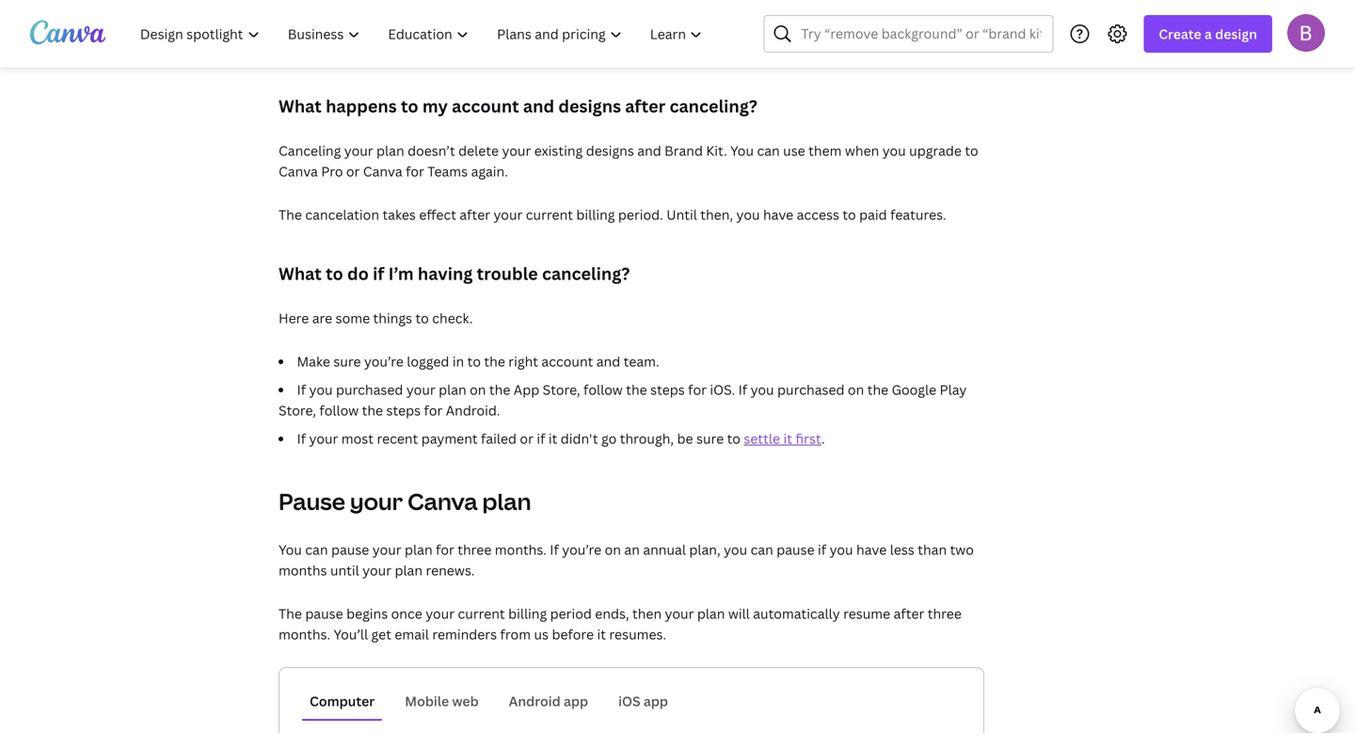 Task type: describe. For each thing, give the bounding box(es) containing it.
go
[[601, 430, 617, 447]]

less
[[890, 541, 914, 558]]

your down happens
[[344, 142, 373, 159]]

pro
[[321, 162, 343, 180]]

an
[[624, 541, 640, 558]]

1 vertical spatial account
[[541, 352, 593, 370]]

app
[[514, 381, 539, 399]]

ios.
[[710, 381, 735, 399]]

months
[[279, 561, 327, 579]]

renews.
[[426, 561, 475, 579]]

2 horizontal spatial canva
[[408, 486, 478, 517]]

app for ios app
[[644, 692, 668, 710]]

ends,
[[595, 605, 629, 622]]

your left most
[[309, 430, 338, 447]]

or inside canceling your plan doesn't delete your existing designs and brand kit. you can use them when you upgrade to canva pro or canva for teams again.
[[346, 162, 360, 180]]

your right then
[[665, 605, 694, 622]]

some
[[336, 309, 370, 327]]

upgrade
[[909, 142, 962, 159]]

having
[[418, 262, 473, 285]]

1 horizontal spatial after
[[625, 95, 666, 118]]

didn't
[[561, 430, 598, 447]]

you're inside you can pause your plan for three months. if you're on an annual plan, you can pause if you have less than two months until your plan renews.
[[562, 541, 602, 558]]

brand
[[665, 142, 703, 159]]

pause your canva plan
[[279, 486, 531, 517]]

will
[[728, 605, 750, 622]]

the for what happens to my account and designs after canceling?
[[279, 206, 302, 223]]

get
[[371, 625, 391, 643]]

0 horizontal spatial and
[[523, 95, 554, 118]]

settle
[[744, 430, 780, 447]]

you down make
[[309, 381, 333, 399]]

google
[[892, 381, 936, 399]]

if inside you can pause your plan for three months. if you're on an annual plan, you can pause if you have less than two months until your plan renews.
[[818, 541, 826, 558]]

email
[[395, 625, 429, 643]]

ios
[[618, 692, 640, 710]]

what to do if i'm having trouble canceling?
[[279, 262, 630, 285]]

0 horizontal spatial if
[[373, 262, 384, 285]]

a
[[1205, 25, 1212, 43]]

for left ios.
[[688, 381, 707, 399]]

1 horizontal spatial canva
[[363, 162, 402, 180]]

three inside you can pause your plan for three months. if you're on an annual plan, you can pause if you have less than two months until your plan renews.
[[458, 541, 492, 558]]

your right pause
[[350, 486, 403, 517]]

delete
[[458, 142, 499, 159]]

check.
[[432, 309, 473, 327]]

pause inside the pause begins once your current billing period ends, then your plan will automatically resume after three months. you'll get email reminders from us before it resumes.
[[305, 605, 343, 622]]

to left paid
[[843, 206, 856, 223]]

your up again.
[[502, 142, 531, 159]]

if left most
[[297, 430, 306, 447]]

for inside canceling your plan doesn't delete your existing designs and brand kit. you can use them when you upgrade to canva pro or canva for teams again.
[[406, 162, 424, 180]]

annual
[[643, 541, 686, 558]]

cancelation
[[305, 206, 379, 223]]

computer button
[[302, 683, 382, 719]]

Try "remove background" or "brand kit" search field
[[801, 16, 1041, 52]]

canceling
[[279, 142, 341, 159]]

reminders
[[432, 625, 497, 643]]

automatically
[[753, 605, 840, 622]]

2 purchased from the left
[[777, 381, 845, 399]]

the left right
[[484, 352, 505, 370]]

1 vertical spatial or
[[520, 430, 533, 447]]

mobile web button
[[397, 683, 486, 719]]

the pause begins once your current billing period ends, then your plan will automatically resume after three months. you'll get email reminders from us before it resumes.
[[279, 605, 962, 643]]

than
[[918, 541, 947, 558]]

web
[[452, 692, 479, 710]]

2 horizontal spatial on
[[848, 381, 864, 399]]

0 vertical spatial current
[[526, 206, 573, 223]]

.
[[822, 430, 825, 447]]

to left settle at the right of the page
[[727, 430, 741, 447]]

teams
[[427, 162, 468, 180]]

create a design
[[1159, 25, 1257, 43]]

settle it first link
[[744, 430, 822, 447]]

1 horizontal spatial billing
[[576, 206, 615, 223]]

what happens to my account and designs after canceling?
[[279, 95, 757, 118]]

if your most recent payment failed or if it didn't go through, be sure to settle it first .
[[297, 430, 825, 447]]

you inside you can pause your plan for three months. if you're on an annual plan, you can pause if you have less than two months until your plan renews.
[[279, 541, 302, 558]]

you right then,
[[736, 206, 760, 223]]

pause up until
[[331, 541, 369, 558]]

computer
[[310, 692, 375, 710]]

plan,
[[689, 541, 721, 558]]

bob builder image
[[1287, 14, 1325, 52]]

here
[[279, 309, 309, 327]]

team.
[[624, 352, 659, 370]]

2 horizontal spatial it
[[783, 430, 792, 447]]

right
[[508, 352, 538, 370]]

android.
[[446, 401, 500, 419]]

begins
[[346, 605, 388, 622]]

the down team. on the left of the page
[[626, 381, 647, 399]]

1 horizontal spatial steps
[[650, 381, 685, 399]]

what for what to do if i'm having trouble canceling?
[[279, 262, 322, 285]]

1 purchased from the left
[[336, 381, 403, 399]]

them
[[808, 142, 842, 159]]

are
[[312, 309, 332, 327]]

1 vertical spatial sure
[[696, 430, 724, 447]]

plan up renews.
[[405, 541, 433, 558]]

when
[[845, 142, 879, 159]]

0 horizontal spatial sure
[[333, 352, 361, 370]]

the up most
[[362, 401, 383, 419]]

ios app button
[[611, 683, 676, 719]]

and inside canceling your plan doesn't delete your existing designs and brand kit. you can use them when you upgrade to canva pro or canva for teams again.
[[637, 142, 661, 159]]

0 vertical spatial you're
[[364, 352, 404, 370]]

can inside canceling your plan doesn't delete your existing designs and brand kit. you can use them when you upgrade to canva pro or canva for teams again.
[[757, 142, 780, 159]]

in
[[452, 352, 464, 370]]

to inside canceling your plan doesn't delete your existing designs and brand kit. you can use them when you upgrade to canva pro or canva for teams again.
[[965, 142, 978, 159]]

here are some things to check.
[[279, 309, 473, 327]]

android app
[[509, 692, 588, 710]]

0 vertical spatial have
[[763, 206, 793, 223]]

designs inside canceling your plan doesn't delete your existing designs and brand kit. you can use them when you upgrade to canva pro or canva for teams again.
[[586, 142, 634, 159]]

for up payment
[[424, 401, 443, 419]]

if you purchased your plan on the app store, follow the steps for ios. if you purchased on the google play store, follow the steps for android.
[[279, 381, 967, 419]]

canceling your plan doesn't delete your existing designs and brand kit. you can use them when you upgrade to canva pro or canva for teams again.
[[279, 142, 978, 180]]

you inside canceling your plan doesn't delete your existing designs and brand kit. you can use them when you upgrade to canva pro or canva for teams again.
[[730, 142, 754, 159]]

to left my
[[401, 95, 418, 118]]

to right things
[[415, 309, 429, 327]]

period
[[550, 605, 592, 622]]

on inside you can pause your plan for three months. if you're on an annual plan, you can pause if you have less than two months until your plan renews.
[[605, 541, 621, 558]]

mobile web
[[405, 692, 479, 710]]

0 vertical spatial designs
[[558, 95, 621, 118]]

things
[[373, 309, 412, 327]]

paid
[[859, 206, 887, 223]]

1 horizontal spatial if
[[537, 430, 545, 447]]

from
[[500, 625, 531, 643]]

two
[[950, 541, 974, 558]]

your down pause your canva plan on the bottom left of the page
[[372, 541, 401, 558]]



Task type: locate. For each thing, give the bounding box(es) containing it.
designs
[[558, 95, 621, 118], [586, 142, 634, 159]]

store, down make
[[279, 401, 316, 419]]

or
[[346, 162, 360, 180], [520, 430, 533, 447]]

top level navigation element
[[128, 15, 718, 53]]

you right plan,
[[724, 541, 747, 558]]

1 horizontal spatial purchased
[[777, 381, 845, 399]]

or right the failed
[[520, 430, 533, 447]]

1 horizontal spatial on
[[605, 541, 621, 558]]

again.
[[471, 162, 508, 180]]

0 vertical spatial three
[[458, 541, 492, 558]]

after up canceling your plan doesn't delete your existing designs and brand kit. you can use them when you upgrade to canva pro or canva for teams again. in the top of the page
[[625, 95, 666, 118]]

to left "do"
[[326, 262, 343, 285]]

pause
[[279, 486, 345, 517]]

the
[[484, 352, 505, 370], [489, 381, 510, 399], [626, 381, 647, 399], [867, 381, 888, 399], [362, 401, 383, 419]]

if up "automatically"
[[818, 541, 826, 558]]

payment
[[421, 430, 478, 447]]

pause up you'll
[[305, 605, 343, 622]]

1 vertical spatial after
[[460, 206, 490, 223]]

1 vertical spatial designs
[[586, 142, 634, 159]]

0 horizontal spatial billing
[[508, 605, 547, 622]]

follow up most
[[319, 401, 359, 419]]

takes
[[382, 206, 416, 223]]

the left cancelation
[[279, 206, 302, 223]]

android
[[509, 692, 561, 710]]

purchased up most
[[336, 381, 403, 399]]

purchased up first
[[777, 381, 845, 399]]

resume
[[843, 605, 890, 622]]

1 horizontal spatial you
[[730, 142, 754, 159]]

to right the in
[[467, 352, 481, 370]]

designs up the existing
[[558, 95, 621, 118]]

steps down team. on the left of the page
[[650, 381, 685, 399]]

on left an
[[605, 541, 621, 558]]

happens
[[326, 95, 397, 118]]

1 vertical spatial what
[[279, 262, 322, 285]]

your up reminders
[[426, 605, 455, 622]]

1 vertical spatial the
[[279, 605, 302, 622]]

you can pause your plan for three months. if you're on an annual plan, you can pause if you have less than two months until your plan renews.
[[279, 541, 974, 579]]

us
[[534, 625, 549, 643]]

what for what happens to my account and designs after canceling?
[[279, 95, 322, 118]]

2 what from the top
[[279, 262, 322, 285]]

canva
[[279, 162, 318, 180], [363, 162, 402, 180], [408, 486, 478, 517]]

0 vertical spatial or
[[346, 162, 360, 180]]

sure right make
[[333, 352, 361, 370]]

for up renews.
[[436, 541, 454, 558]]

until
[[667, 206, 697, 223]]

billing up the from
[[508, 605, 547, 622]]

if up period
[[550, 541, 559, 558]]

1 vertical spatial steps
[[386, 401, 421, 419]]

1 horizontal spatial app
[[644, 692, 668, 710]]

plan left renews.
[[395, 561, 423, 579]]

after right resume
[[894, 605, 924, 622]]

months. inside you can pause your plan for three months. if you're on an annual plan, you can pause if you have less than two months until your plan renews.
[[495, 541, 547, 558]]

until
[[330, 561, 359, 579]]

your
[[344, 142, 373, 159], [502, 142, 531, 159], [494, 206, 523, 223], [406, 381, 435, 399], [309, 430, 338, 447], [350, 486, 403, 517], [372, 541, 401, 558], [362, 561, 391, 579], [426, 605, 455, 622], [665, 605, 694, 622]]

1 vertical spatial you're
[[562, 541, 602, 558]]

if right ios.
[[738, 381, 747, 399]]

resumes.
[[609, 625, 666, 643]]

once
[[391, 605, 422, 622]]

0 horizontal spatial store,
[[279, 401, 316, 419]]

your down logged
[[406, 381, 435, 399]]

app for android app
[[564, 692, 588, 710]]

play
[[940, 381, 967, 399]]

0 horizontal spatial app
[[564, 692, 588, 710]]

1 vertical spatial canceling?
[[542, 262, 630, 285]]

follow up go
[[583, 381, 623, 399]]

2 app from the left
[[644, 692, 668, 710]]

1 horizontal spatial or
[[520, 430, 533, 447]]

1 horizontal spatial follow
[[583, 381, 623, 399]]

0 vertical spatial store,
[[543, 381, 580, 399]]

make sure you're logged in to the right account and team.
[[297, 352, 659, 370]]

app right android
[[564, 692, 588, 710]]

plan down the failed
[[482, 486, 531, 517]]

0 vertical spatial what
[[279, 95, 322, 118]]

it inside the pause begins once your current billing period ends, then your plan will automatically resume after three months. you'll get email reminders from us before it resumes.
[[597, 625, 606, 643]]

failed
[[481, 430, 517, 447]]

sure right "be"
[[696, 430, 724, 447]]

1 vertical spatial if
[[537, 430, 545, 447]]

billing left period.
[[576, 206, 615, 223]]

2 horizontal spatial and
[[637, 142, 661, 159]]

you're left an
[[562, 541, 602, 558]]

2 vertical spatial if
[[818, 541, 826, 558]]

current down the existing
[[526, 206, 573, 223]]

on up android.
[[470, 381, 486, 399]]

1 vertical spatial and
[[637, 142, 661, 159]]

plan inside the pause begins once your current billing period ends, then your plan will automatically resume after three months. you'll get email reminders from us before it resumes.
[[697, 605, 725, 622]]

create
[[1159, 25, 1201, 43]]

existing
[[534, 142, 583, 159]]

plan left the will
[[697, 605, 725, 622]]

you right when
[[882, 142, 906, 159]]

0 vertical spatial account
[[452, 95, 519, 118]]

0 vertical spatial you
[[730, 142, 754, 159]]

2 horizontal spatial after
[[894, 605, 924, 622]]

0 horizontal spatial you
[[279, 541, 302, 558]]

the left google at the bottom of page
[[867, 381, 888, 399]]

plan inside canceling your plan doesn't delete your existing designs and brand kit. you can use them when you upgrade to canva pro or canva for teams again.
[[376, 142, 404, 159]]

first
[[795, 430, 822, 447]]

1 horizontal spatial it
[[597, 625, 606, 643]]

1 vertical spatial follow
[[319, 401, 359, 419]]

0 horizontal spatial three
[[458, 541, 492, 558]]

and
[[523, 95, 554, 118], [637, 142, 661, 159], [596, 352, 620, 370]]

android app button
[[501, 683, 596, 719]]

the
[[279, 206, 302, 223], [279, 605, 302, 622]]

0 horizontal spatial have
[[763, 206, 793, 223]]

create a design button
[[1144, 15, 1272, 53]]

it left first
[[783, 430, 792, 447]]

0 vertical spatial if
[[373, 262, 384, 285]]

your right until
[[362, 561, 391, 579]]

can left use
[[757, 142, 780, 159]]

three inside the pause begins once your current billing period ends, then your plan will automatically resume after three months. you'll get email reminders from us before it resumes.
[[928, 605, 962, 622]]

can up months
[[305, 541, 328, 558]]

app inside button
[[644, 692, 668, 710]]

2 vertical spatial and
[[596, 352, 620, 370]]

months. inside the pause begins once your current billing period ends, then your plan will automatically resume after three months. you'll get email reminders from us before it resumes.
[[279, 625, 330, 643]]

canva down 'canceling'
[[279, 162, 318, 180]]

the for pause your canva plan
[[279, 605, 302, 622]]

1 horizontal spatial three
[[928, 605, 962, 622]]

most
[[341, 430, 374, 447]]

0 vertical spatial steps
[[650, 381, 685, 399]]

1 vertical spatial months.
[[279, 625, 330, 643]]

the left app
[[489, 381, 510, 399]]

1 horizontal spatial account
[[541, 352, 593, 370]]

if right "do"
[[373, 262, 384, 285]]

1 horizontal spatial have
[[856, 541, 887, 558]]

can right plan,
[[751, 541, 773, 558]]

to
[[401, 95, 418, 118], [965, 142, 978, 159], [843, 206, 856, 223], [326, 262, 343, 285], [415, 309, 429, 327], [467, 352, 481, 370], [727, 430, 741, 447]]

you right kit.
[[730, 142, 754, 159]]

canceling? down the cancelation takes effect after your current billing period. until then, you have access to paid features.
[[542, 262, 630, 285]]

sure
[[333, 352, 361, 370], [696, 430, 724, 447]]

0 vertical spatial follow
[[583, 381, 623, 399]]

1 vertical spatial current
[[458, 605, 505, 622]]

on
[[470, 381, 486, 399], [848, 381, 864, 399], [605, 541, 621, 558]]

0 horizontal spatial on
[[470, 381, 486, 399]]

you inside canceling your plan doesn't delete your existing designs and brand kit. you can use them when you upgrade to canva pro or canva for teams again.
[[882, 142, 906, 159]]

1 vertical spatial you
[[279, 541, 302, 558]]

canceling? up kit.
[[669, 95, 757, 118]]

0 horizontal spatial purchased
[[336, 381, 403, 399]]

0 horizontal spatial steps
[[386, 401, 421, 419]]

1 horizontal spatial current
[[526, 206, 573, 223]]

plan down the in
[[439, 381, 466, 399]]

you
[[882, 142, 906, 159], [736, 206, 760, 223], [309, 381, 333, 399], [751, 381, 774, 399], [724, 541, 747, 558], [830, 541, 853, 558]]

2 horizontal spatial if
[[818, 541, 826, 558]]

0 horizontal spatial after
[[460, 206, 490, 223]]

features.
[[890, 206, 946, 223]]

kit.
[[706, 142, 727, 159]]

can
[[757, 142, 780, 159], [305, 541, 328, 558], [751, 541, 773, 558]]

1 horizontal spatial you're
[[562, 541, 602, 558]]

1 what from the top
[[279, 95, 322, 118]]

canva down payment
[[408, 486, 478, 517]]

current inside the pause begins once your current billing period ends, then your plan will automatically resume after three months. you'll get email reminders from us before it resumes.
[[458, 605, 505, 622]]

after
[[625, 95, 666, 118], [460, 206, 490, 223], [894, 605, 924, 622]]

recent
[[377, 430, 418, 447]]

0 vertical spatial sure
[[333, 352, 361, 370]]

the inside the pause begins once your current billing period ends, then your plan will automatically resume after three months. you'll get email reminders from us before it resumes.
[[279, 605, 302, 622]]

canva up takes
[[363, 162, 402, 180]]

on left google at the bottom of page
[[848, 381, 864, 399]]

it down ends,
[[597, 625, 606, 643]]

1 the from the top
[[279, 206, 302, 223]]

the down months
[[279, 605, 302, 622]]

after inside the pause begins once your current billing period ends, then your plan will automatically resume after three months. you'll get email reminders from us before it resumes.
[[894, 605, 924, 622]]

then,
[[700, 206, 733, 223]]

1 app from the left
[[564, 692, 588, 710]]

if inside you can pause your plan for three months. if you're on an annual plan, you can pause if you have less than two months until your plan renews.
[[550, 541, 559, 558]]

1 vertical spatial three
[[928, 605, 962, 622]]

three up renews.
[[458, 541, 492, 558]]

you up months
[[279, 541, 302, 558]]

0 horizontal spatial it
[[548, 430, 557, 447]]

then
[[632, 605, 662, 622]]

0 vertical spatial months.
[[495, 541, 547, 558]]

mobile
[[405, 692, 449, 710]]

0 vertical spatial billing
[[576, 206, 615, 223]]

your inside if you purchased your plan on the app store, follow the steps for ios. if you purchased on the google play store, follow the steps for android.
[[406, 381, 435, 399]]

1 horizontal spatial store,
[[543, 381, 580, 399]]

have inside you can pause your plan for three months. if you're on an annual plan, you can pause if you have less than two months until your plan renews.
[[856, 541, 887, 558]]

months. left you'll
[[279, 625, 330, 643]]

logged
[[407, 352, 449, 370]]

before
[[552, 625, 594, 643]]

ios app
[[618, 692, 668, 710]]

you're
[[364, 352, 404, 370], [562, 541, 602, 558]]

months.
[[495, 541, 547, 558], [279, 625, 330, 643]]

0 vertical spatial and
[[523, 95, 554, 118]]

0 vertical spatial the
[[279, 206, 302, 223]]

to right upgrade
[[965, 142, 978, 159]]

my
[[422, 95, 448, 118]]

0 horizontal spatial follow
[[319, 401, 359, 419]]

pause
[[331, 541, 369, 558], [777, 541, 815, 558], [305, 605, 343, 622]]

billing inside the pause begins once your current billing period ends, then your plan will automatically resume after three months. you'll get email reminders from us before it resumes.
[[508, 605, 547, 622]]

i'm
[[388, 262, 414, 285]]

it left didn't in the bottom of the page
[[548, 430, 557, 447]]

have left 'less'
[[856, 541, 887, 558]]

account up delete
[[452, 95, 519, 118]]

1 vertical spatial have
[[856, 541, 887, 558]]

your down again.
[[494, 206, 523, 223]]

months. up the from
[[495, 541, 547, 558]]

current up reminders
[[458, 605, 505, 622]]

1 vertical spatial billing
[[508, 605, 547, 622]]

app
[[564, 692, 588, 710], [644, 692, 668, 710]]

effect
[[419, 206, 456, 223]]

0 horizontal spatial current
[[458, 605, 505, 622]]

doesn't
[[408, 142, 455, 159]]

account right right
[[541, 352, 593, 370]]

you'll
[[334, 625, 368, 643]]

1 horizontal spatial and
[[596, 352, 620, 370]]

0 vertical spatial canceling?
[[669, 95, 757, 118]]

0 horizontal spatial you're
[[364, 352, 404, 370]]

0 horizontal spatial or
[[346, 162, 360, 180]]

0 horizontal spatial account
[[452, 95, 519, 118]]

what
[[279, 95, 322, 118], [279, 262, 322, 285]]

access
[[797, 206, 839, 223]]

1 horizontal spatial months.
[[495, 541, 547, 558]]

1 vertical spatial store,
[[279, 401, 316, 419]]

steps up recent
[[386, 401, 421, 419]]

the cancelation takes effect after your current billing period. until then, you have access to paid features.
[[279, 206, 946, 223]]

app inside button
[[564, 692, 588, 710]]

through,
[[620, 430, 674, 447]]

account
[[452, 95, 519, 118], [541, 352, 593, 370]]

for down doesn't
[[406, 162, 424, 180]]

use
[[783, 142, 805, 159]]

and up the existing
[[523, 95, 554, 118]]

if down make
[[297, 381, 306, 399]]

make
[[297, 352, 330, 370]]

for inside you can pause your plan for three months. if you're on an annual plan, you can pause if you have less than two months until your plan renews.
[[436, 541, 454, 558]]

2 the from the top
[[279, 605, 302, 622]]

store, right app
[[543, 381, 580, 399]]

be
[[677, 430, 693, 447]]

0 horizontal spatial canva
[[279, 162, 318, 180]]

0 vertical spatial after
[[625, 95, 666, 118]]

after right effect
[[460, 206, 490, 223]]

what up here
[[279, 262, 322, 285]]

or right pro
[[346, 162, 360, 180]]

0 horizontal spatial months.
[[279, 625, 330, 643]]

if left didn't in the bottom of the page
[[537, 430, 545, 447]]

three down than
[[928, 605, 962, 622]]

0 horizontal spatial canceling?
[[542, 262, 630, 285]]

1 horizontal spatial canceling?
[[669, 95, 757, 118]]

plan inside if you purchased your plan on the app store, follow the steps for ios. if you purchased on the google play store, follow the steps for android.
[[439, 381, 466, 399]]

designs right the existing
[[586, 142, 634, 159]]

and left team. on the left of the page
[[596, 352, 620, 370]]

purchased
[[336, 381, 403, 399], [777, 381, 845, 399]]

what up 'canceling'
[[279, 95, 322, 118]]

period.
[[618, 206, 663, 223]]

you left 'less'
[[830, 541, 853, 558]]

it
[[548, 430, 557, 447], [783, 430, 792, 447], [597, 625, 606, 643]]

1 horizontal spatial sure
[[696, 430, 724, 447]]

you right ios.
[[751, 381, 774, 399]]

pause up "automatically"
[[777, 541, 815, 558]]

have left access
[[763, 206, 793, 223]]

2 vertical spatial after
[[894, 605, 924, 622]]



Task type: vqa. For each thing, say whether or not it's contained in the screenshot.
delete
yes



